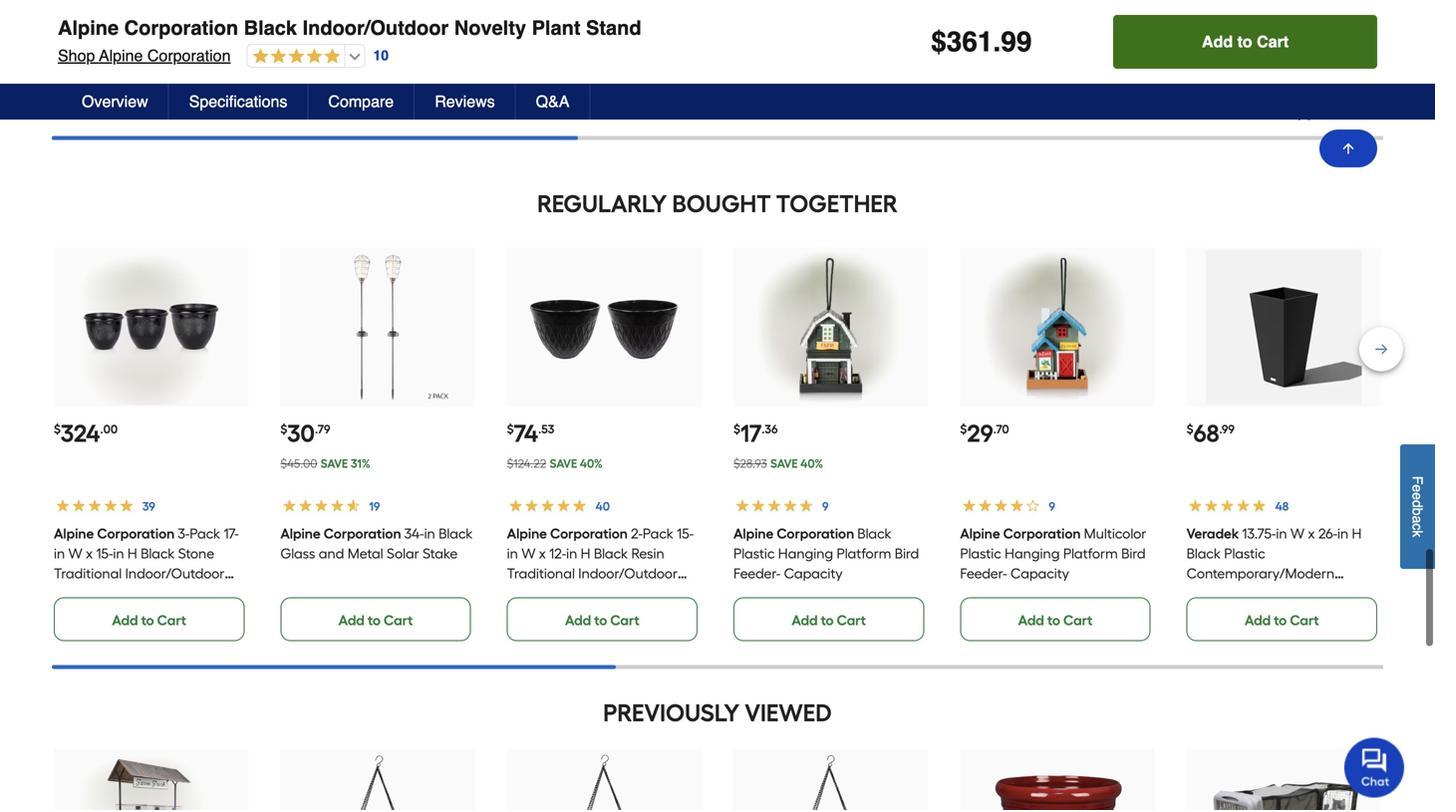 Task type: vqa. For each thing, say whether or not it's contained in the screenshot.
MANY
no



Task type: locate. For each thing, give the bounding box(es) containing it.
0 horizontal spatial platform
[[837, 545, 891, 562]]

$ 74 .53
[[507, 419, 554, 448]]

cart inside the 17 list item
[[837, 612, 866, 629]]

indoor/outdoor up 10
[[303, 16, 449, 39]]

2 horizontal spatial save
[[770, 456, 798, 471]]

capacity inside multicolor plastic hanging platform bird feeder- capacity
[[1011, 565, 1069, 582]]

1 horizontal spatial capacity
[[1011, 565, 1069, 582]]

1 pack from the left
[[190, 525, 220, 542]]

1 horizontal spatial platform
[[1063, 545, 1118, 562]]

corporation down $28.93 save 40%
[[777, 525, 854, 542]]

plastic inside multicolor plastic hanging platform bird feeder- capacity
[[960, 545, 1001, 562]]

stake
[[423, 545, 458, 562]]

1 horizontal spatial planter
[[507, 585, 552, 602]]

0 horizontal spatial bird
[[895, 545, 919, 562]]

capacity inside "black plastic hanging platform bird feeder- capacity"
[[784, 565, 843, 582]]

e up d
[[1410, 485, 1426, 492]]

alpine corporation left multicolor
[[960, 525, 1081, 542]]

1 horizontal spatial pack
[[643, 525, 674, 542]]

$ inside $ 74 .53
[[507, 422, 514, 436]]

1 horizontal spatial feeder-
[[960, 565, 1007, 582]]

add to cart link
[[54, 54, 245, 98], [280, 54, 471, 98], [507, 54, 698, 98], [734, 54, 924, 98], [960, 54, 1151, 98], [1187, 54, 1377, 98], [54, 597, 245, 641], [280, 597, 471, 641], [507, 597, 698, 641], [734, 597, 924, 641], [960, 597, 1151, 641], [1187, 597, 1377, 641]]

f e e d b a c k
[[1410, 476, 1426, 537]]

black plastic hanging platform bird feeder- capacity
[[734, 525, 919, 582]]

0 vertical spatial 15-
[[677, 525, 694, 542]]

40% right $28.93
[[801, 456, 823, 471]]

platform for multicolor
[[1063, 545, 1118, 562]]

w inside 2-pack 15- in w x 12-in h black resin traditional indoor/outdoor planter
[[521, 545, 536, 562]]

2 save from the left
[[550, 456, 577, 471]]

h
[[1352, 525, 1362, 542], [127, 545, 137, 562], [581, 545, 591, 562]]

4 alpine corporation from the left
[[734, 525, 854, 542]]

pack up stone
[[190, 525, 220, 542]]

corporation inside the 324 list item
[[97, 525, 175, 542]]

alpine corporation inside the 17 list item
[[734, 525, 854, 542]]

40% right the $124.22
[[580, 456, 603, 471]]

0 horizontal spatial 15-
[[96, 545, 113, 562]]

cart for 29 list item
[[1063, 612, 1093, 629]]

alpine corporation left the 3-
[[54, 525, 175, 542]]

3 planter from the left
[[1289, 585, 1334, 602]]

bird
[[895, 545, 919, 562], [1121, 545, 1146, 562]]

corporation inside "74" list item
[[550, 525, 628, 542]]

1 horizontal spatial hanging
[[1005, 545, 1060, 562]]

planter for 3-pack 17- in w x 15-in h black stone traditional indoor/outdoor planter
[[54, 585, 99, 602]]

contemporary/modern
[[1187, 565, 1335, 582]]

black
[[244, 16, 297, 39], [439, 525, 473, 542], [857, 525, 892, 542], [141, 545, 175, 562], [594, 545, 628, 562], [1187, 545, 1221, 562]]

traditional inside 3-pack 17- in w x 15-in h black stone traditional indoor/outdoor planter
[[54, 565, 122, 582]]

1 platform from the left
[[837, 545, 891, 562]]

1 horizontal spatial 15-
[[677, 525, 694, 542]]

hanging for multicolor
[[1005, 545, 1060, 562]]

1 traditional from the left
[[54, 565, 122, 582]]

34-
[[404, 525, 424, 542]]

bird inside "black plastic hanging platform bird feeder- capacity"
[[895, 545, 919, 562]]

cart inside 29 list item
[[1063, 612, 1093, 629]]

add inside 29 list item
[[1018, 612, 1044, 629]]

2 e from the top
[[1410, 492, 1426, 500]]

cart for the 324 list item on the left of the page
[[157, 612, 186, 629]]

cart inside 68 list item
[[1290, 612, 1319, 629]]

cart
[[1257, 32, 1289, 51], [157, 69, 186, 86], [384, 69, 413, 86], [610, 69, 639, 86], [837, 69, 866, 86], [1063, 69, 1093, 86], [1290, 69, 1319, 86], [157, 612, 186, 629], [384, 612, 413, 629], [610, 612, 639, 629], [837, 612, 866, 629], [1063, 612, 1093, 629], [1290, 612, 1319, 629]]

$ inside the $ 324 .00
[[54, 422, 61, 436]]

h for 2-pack 15- in w x 12-in h black resin traditional indoor/outdoor planter
[[581, 545, 591, 562]]

$ 361 . 99
[[931, 26, 1032, 58]]

h left stone
[[127, 545, 137, 562]]

x for 3-pack 17- in w x 15-in h black stone traditional indoor/outdoor planter
[[86, 545, 93, 562]]

alpine inside 30 list item
[[280, 525, 321, 542]]

pack up resin
[[643, 525, 674, 542]]

$
[[931, 26, 947, 58], [54, 422, 61, 436], [280, 422, 287, 436], [507, 422, 514, 436], [734, 422, 740, 436], [960, 422, 967, 436], [1187, 422, 1194, 436]]

$ inside $ 30 .79
[[280, 422, 287, 436]]

$124.22 save 40%
[[507, 456, 603, 471]]

traditional inside 2-pack 15- in w x 12-in h black resin traditional indoor/outdoor planter
[[507, 565, 575, 582]]

40% inside "74" list item
[[580, 456, 603, 471]]

0 horizontal spatial x
[[86, 545, 93, 562]]

1 vertical spatial 15-
[[96, 545, 113, 562]]

traditional for 12-
[[507, 565, 575, 582]]

indoor/outdoor down resin
[[578, 565, 678, 582]]

indoor/outdoor down contemporary/modern
[[1187, 585, 1286, 602]]

alpine corporation for 74
[[507, 525, 628, 542]]

cart inside the 324 list item
[[157, 612, 186, 629]]

list item
[[1187, 0, 1381, 121]]

0 horizontal spatial save
[[321, 456, 348, 471]]

10
[[373, 48, 389, 63]]

cart inside "74" list item
[[610, 612, 639, 629]]

cart for "74" list item
[[610, 612, 639, 629]]

324
[[61, 419, 100, 448]]

corporation
[[124, 16, 238, 39], [147, 46, 231, 65], [97, 525, 175, 542], [324, 525, 401, 542], [550, 525, 628, 542], [777, 525, 854, 542], [1003, 525, 1081, 542]]

indoor/outdoor inside 2-pack 15- in w x 12-in h black resin traditional indoor/outdoor planter
[[578, 565, 678, 582]]

$ left '.00'
[[54, 422, 61, 436]]

15- right 2-
[[677, 525, 694, 542]]

style selections 11.34-in w x 6.34-in h red resin contemporary/modern indoor/outdoor hanging planter image
[[753, 751, 909, 810]]

to
[[1237, 32, 1252, 51], [141, 69, 154, 86], [368, 69, 381, 86], [594, 69, 607, 86], [821, 69, 834, 86], [1047, 69, 1060, 86], [1274, 69, 1287, 86], [141, 612, 154, 629], [368, 612, 381, 629], [594, 612, 607, 629], [821, 612, 834, 629], [1047, 612, 1060, 629], [1274, 612, 1287, 629]]

add inside 30 list item
[[339, 612, 365, 629]]

specifications
[[189, 92, 287, 111]]

40%
[[580, 456, 603, 471], [801, 456, 823, 471]]

x inside 2-pack 15- in w x 12-in h black resin traditional indoor/outdoor planter
[[539, 545, 546, 562]]

corporation inside the 17 list item
[[777, 525, 854, 542]]

cart for the 17 list item
[[837, 612, 866, 629]]

corporation up '12-' at the left bottom of page
[[550, 525, 628, 542]]

glass
[[280, 545, 315, 562]]

2 40% from the left
[[801, 456, 823, 471]]

1 feeder- from the left
[[734, 565, 781, 582]]

5 alpine corporation from the left
[[960, 525, 1081, 542]]

0 horizontal spatial capacity
[[784, 565, 843, 582]]

alpine corporation down $28.93 save 40%
[[734, 525, 854, 542]]

alpine corporation up and
[[280, 525, 401, 542]]

style selections 11.34-in w x 6.34-in h white resin contemporary/modern indoor/outdoor hanging planter image
[[526, 751, 682, 810]]

solar
[[387, 545, 419, 562]]

feeder- inside "black plastic hanging platform bird feeder- capacity"
[[734, 565, 781, 582]]

1 horizontal spatial save
[[550, 456, 577, 471]]

to inside the 17 list item
[[821, 612, 834, 629]]

$ for 30
[[280, 422, 287, 436]]

1 add to cart list item from the left
[[54, 0, 248, 98]]

black inside 13.75-in w x 26-in h black plastic contemporary/modern indoor/outdoor planter
[[1187, 545, 1221, 562]]

1 horizontal spatial plastic
[[960, 545, 1001, 562]]

add to cart link inside 29 list item
[[960, 597, 1151, 641]]

save left 31%
[[321, 456, 348, 471]]

1 planter from the left
[[54, 585, 99, 602]]

alpine corporation for 30
[[280, 525, 401, 542]]

corporation up metal
[[324, 525, 401, 542]]

save right $28.93
[[770, 456, 798, 471]]

w
[[1291, 525, 1305, 542], [68, 545, 82, 562], [521, 545, 536, 562]]

add to cart link inside list item
[[1187, 54, 1377, 98]]

$ 68 .99
[[1187, 419, 1235, 448]]

1 bird from the left
[[895, 545, 919, 562]]

1 horizontal spatial 40%
[[801, 456, 823, 471]]

add to cart inside "74" list item
[[565, 612, 639, 629]]

indoor/outdoor inside 3-pack 17- in w x 15-in h black stone traditional indoor/outdoor planter
[[125, 565, 225, 582]]

31%
[[351, 456, 370, 471]]

add to cart inside the 324 list item
[[112, 612, 186, 629]]

40% for 17
[[801, 456, 823, 471]]

15-
[[677, 525, 694, 542], [96, 545, 113, 562]]

1 horizontal spatial h
[[581, 545, 591, 562]]

in inside 34-in black glass and metal solar stake
[[424, 525, 435, 542]]

indoor/outdoor down stone
[[125, 565, 225, 582]]

1 hanging from the left
[[778, 545, 833, 562]]

to inside 30 list item
[[368, 612, 381, 629]]

2 bird from the left
[[1121, 545, 1146, 562]]

previously viewed heading
[[52, 693, 1383, 733]]

hanging inside "black plastic hanging platform bird feeder- capacity"
[[778, 545, 833, 562]]

$ left .99 at the right bottom
[[1187, 422, 1194, 436]]

feeder-
[[734, 565, 781, 582], [960, 565, 1007, 582]]

15- left stone
[[96, 545, 113, 562]]

together
[[776, 189, 898, 218]]

x inside 13.75-in w x 26-in h black plastic contemporary/modern indoor/outdoor planter
[[1308, 525, 1315, 542]]

h inside 3-pack 17- in w x 15-in h black stone traditional indoor/outdoor planter
[[127, 545, 137, 562]]

qty
[[1293, 105, 1314, 121]]

2 traditional from the left
[[507, 565, 575, 582]]

2 horizontal spatial planter
[[1289, 585, 1334, 602]]

style selections 11.34-in w x 6.34-in h blue resin contemporary/modern indoor/outdoor hanging planter image
[[300, 751, 456, 810]]

2 horizontal spatial x
[[1308, 525, 1315, 542]]

corporation inside 29 list item
[[1003, 525, 1081, 542]]

$ inside $ 29 .70
[[960, 422, 967, 436]]

2 alpine corporation from the left
[[280, 525, 401, 542]]

to inside 68 list item
[[1274, 612, 1287, 629]]

$ 17 .36
[[734, 419, 778, 448]]

feeder- inside multicolor plastic hanging platform bird feeder- capacity
[[960, 565, 1007, 582]]

e up b
[[1410, 492, 1426, 500]]

2 horizontal spatial plastic
[[1224, 545, 1265, 562]]

alpine inside "74" list item
[[507, 525, 547, 542]]

0 horizontal spatial traditional
[[54, 565, 122, 582]]

pack inside 3-pack 17- in w x 15-in h black stone traditional indoor/outdoor planter
[[190, 525, 220, 542]]

0 horizontal spatial w
[[68, 545, 82, 562]]

alpine corporation black indoor/outdoor novelty plant stand
[[58, 16, 641, 39]]

alpine inside the 324 list item
[[54, 525, 94, 542]]

324 list item
[[54, 248, 248, 641]]

h inside 2-pack 15- in w x 12-in h black resin traditional indoor/outdoor planter
[[581, 545, 591, 562]]

save right the $124.22
[[550, 456, 577, 471]]

1 save from the left
[[321, 456, 348, 471]]

$ left .
[[931, 26, 947, 58]]

17-
[[224, 525, 239, 542]]

2 pack from the left
[[643, 525, 674, 542]]

$ up $45.00
[[280, 422, 287, 436]]

3 alpine corporation from the left
[[507, 525, 628, 542]]

$ left .70
[[960, 422, 967, 436]]

$ left .36
[[734, 422, 740, 436]]

novelty
[[454, 16, 526, 39]]

$ left .53
[[507, 422, 514, 436]]

e
[[1410, 485, 1426, 492], [1410, 492, 1426, 500]]

alpine for black plastic hanging platform bird feeder- capacity
[[734, 525, 774, 542]]

indoor/outdoor
[[303, 16, 449, 39], [125, 565, 225, 582], [578, 565, 678, 582], [1187, 585, 1286, 602]]

plastic
[[734, 545, 775, 562], [960, 545, 1001, 562], [1224, 545, 1265, 562]]

x
[[1308, 525, 1315, 542], [86, 545, 93, 562], [539, 545, 546, 562]]

add to cart inside 68 list item
[[1245, 612, 1319, 629]]

40% inside the 17 list item
[[801, 456, 823, 471]]

corporation left multicolor
[[1003, 525, 1081, 542]]

0 horizontal spatial planter
[[54, 585, 99, 602]]

15- inside 3-pack 17- in w x 15-in h black stone traditional indoor/outdoor planter
[[96, 545, 113, 562]]

pack inside 2-pack 15- in w x 12-in h black resin traditional indoor/outdoor planter
[[643, 525, 674, 542]]

compare
[[328, 92, 394, 111]]

2 plastic from the left
[[960, 545, 1001, 562]]

add to cart link inside 68 list item
[[1187, 597, 1377, 641]]

platform
[[837, 545, 891, 562], [1063, 545, 1118, 562]]

to inside button
[[1237, 32, 1252, 51]]

$28.93 save 40%
[[734, 456, 823, 471]]

1 alpine corporation from the left
[[54, 525, 175, 542]]

0 horizontal spatial hanging
[[778, 545, 833, 562]]

save inside 30 list item
[[321, 456, 348, 471]]

capacity
[[784, 565, 843, 582], [1011, 565, 1069, 582]]

planter inside 3-pack 17- in w x 15-in h black stone traditional indoor/outdoor planter
[[54, 585, 99, 602]]

4 add to cart list item from the left
[[960, 0, 1155, 98]]

17 list item
[[734, 248, 928, 641]]

13.75-
[[1242, 525, 1276, 542]]

2 hanging from the left
[[1005, 545, 1060, 562]]

1 horizontal spatial w
[[521, 545, 536, 562]]

3 save from the left
[[770, 456, 798, 471]]

list item containing add to cart
[[1187, 0, 1381, 121]]

save inside the 17 list item
[[770, 456, 798, 471]]

add to cart inside the 17 list item
[[792, 612, 866, 629]]

planter inside 2-pack 15- in w x 12-in h black resin traditional indoor/outdoor planter
[[507, 585, 552, 602]]

h for 3-pack 17- in w x 15-in h black stone traditional indoor/outdoor planter
[[127, 545, 137, 562]]

x inside 3-pack 17- in w x 15-in h black stone traditional indoor/outdoor planter
[[86, 545, 93, 562]]

0 horizontal spatial plastic
[[734, 545, 775, 562]]

74 list item
[[507, 248, 702, 641]]

alpine corporation inside 29 list item
[[960, 525, 1081, 542]]

30
[[287, 419, 315, 448]]

$ inside $ 17 .36
[[734, 422, 740, 436]]

hanging inside multicolor plastic hanging platform bird feeder- capacity
[[1005, 545, 1060, 562]]

0 horizontal spatial 40%
[[580, 456, 603, 471]]

1 plastic from the left
[[734, 545, 775, 562]]

traditional
[[54, 565, 122, 582], [507, 565, 575, 582]]

platform inside multicolor plastic hanging platform bird feeder- capacity
[[1063, 545, 1118, 562]]

2 horizontal spatial w
[[1291, 525, 1305, 542]]

$ inside $ 68 .99
[[1187, 422, 1194, 436]]

3 plastic from the left
[[1224, 545, 1265, 562]]

1 capacity from the left
[[784, 565, 843, 582]]

2 capacity from the left
[[1011, 565, 1069, 582]]

alpine corporation black indoor/outdoor novelty plant stand image
[[73, 751, 229, 810]]

h right "26-"
[[1352, 525, 1362, 542]]

bird for black
[[895, 545, 919, 562]]

platform for black
[[837, 545, 891, 562]]

$124.22
[[507, 456, 547, 471]]

4.8 stars image
[[248, 48, 340, 66]]

alpine corporation inside "74" list item
[[507, 525, 628, 542]]

minimum qty of 2
[[1230, 105, 1341, 121]]

planter inside 13.75-in w x 26-in h black plastic contemporary/modern indoor/outdoor planter
[[1289, 585, 1334, 602]]

add inside the 17 list item
[[792, 612, 818, 629]]

bought
[[672, 189, 771, 218]]

add to cart list item
[[54, 0, 248, 98], [280, 0, 475, 98], [507, 0, 702, 98], [960, 0, 1155, 98]]

planter for 2-pack 15- in w x 12-in h black resin traditional indoor/outdoor planter
[[507, 585, 552, 602]]

68
[[1194, 419, 1219, 448]]

1 40% from the left
[[580, 456, 603, 471]]

save
[[321, 456, 348, 471], [550, 456, 577, 471], [770, 456, 798, 471]]

alpine corporation inside 30 list item
[[280, 525, 401, 542]]

2-pack 15- in w x 12-in h black resin traditional indoor/outdoor planter
[[507, 525, 694, 602]]

alpine corporation up '12-' at the left bottom of page
[[507, 525, 628, 542]]

add inside 68 list item
[[1245, 612, 1271, 629]]

alpine inside 29 list item
[[960, 525, 1000, 542]]

feeder- for black plastic hanging platform bird feeder- capacity
[[734, 565, 781, 582]]

2 feeder- from the left
[[960, 565, 1007, 582]]

plastic inside 13.75-in w x 26-in h black plastic contemporary/modern indoor/outdoor planter
[[1224, 545, 1265, 562]]

1 horizontal spatial traditional
[[507, 565, 575, 582]]

corporation left the 3-
[[97, 525, 175, 542]]

3-pack 17- in w x 15-in h black stone traditional indoor/outdoor planter
[[54, 525, 239, 602]]

2 planter from the left
[[507, 585, 552, 602]]

w inside 3-pack 17- in w x 15-in h black stone traditional indoor/outdoor planter
[[68, 545, 82, 562]]

style selections 20.35-in w x 17.38-in h red resin contemporary/modern indoor/outdoor planter image
[[980, 751, 1135, 810]]

hanging
[[778, 545, 833, 562], [1005, 545, 1060, 562]]

cart inside 30 list item
[[384, 612, 413, 629]]

1 horizontal spatial bird
[[1121, 545, 1146, 562]]

platform inside "black plastic hanging platform bird feeder- capacity"
[[837, 545, 891, 562]]

f
[[1410, 476, 1426, 485]]

0 horizontal spatial feeder-
[[734, 565, 781, 582]]

h right '12-' at the left bottom of page
[[581, 545, 591, 562]]

cart for first add to cart list item from the left
[[157, 69, 186, 86]]

0 horizontal spatial pack
[[190, 525, 220, 542]]

2 horizontal spatial h
[[1352, 525, 1362, 542]]

minimum
[[1230, 105, 1289, 121]]

save inside "74" list item
[[550, 456, 577, 471]]

b
[[1410, 508, 1426, 516]]

plastic inside "black plastic hanging platform bird feeder- capacity"
[[734, 545, 775, 562]]

0 horizontal spatial h
[[127, 545, 137, 562]]

$ for 324
[[54, 422, 61, 436]]

bird inside multicolor plastic hanging platform bird feeder- capacity
[[1121, 545, 1146, 562]]

1 horizontal spatial x
[[539, 545, 546, 562]]

add to cart link inside the 324 list item
[[54, 597, 245, 641]]

2 platform from the left
[[1063, 545, 1118, 562]]

plant
[[532, 16, 581, 39]]

shop alpine corporation
[[58, 46, 231, 65]]

add to cart link inside 30 list item
[[280, 597, 471, 641]]

alpine inside the 17 list item
[[734, 525, 774, 542]]



Task type: describe. For each thing, give the bounding box(es) containing it.
plastic for black plastic hanging platform bird feeder- capacity
[[734, 545, 775, 562]]

add inside button
[[1202, 32, 1233, 51]]

cart inside list item
[[1290, 69, 1319, 86]]

alpine corporation 3-pack 17-in w x 15-in h black stone traditional indoor/outdoor planter image
[[73, 249, 229, 405]]

corporation for 34-in black glass and metal solar stake
[[324, 525, 401, 542]]

.00
[[100, 422, 118, 436]]

17
[[740, 419, 762, 448]]

cart for fourth add to cart list item from left
[[1063, 69, 1093, 86]]

feeder- for multicolor plastic hanging platform bird feeder- capacity
[[960, 565, 1007, 582]]

corporation for 2-pack 15- in w x 12-in h black resin traditional indoor/outdoor planter
[[550, 525, 628, 542]]

specifications button
[[169, 84, 308, 120]]

chat invite button image
[[1344, 737, 1405, 798]]

alpine for 3-pack 17- in w x 15-in h black stone traditional indoor/outdoor planter
[[54, 525, 94, 542]]

cart for 68 list item
[[1290, 612, 1319, 629]]

30 list item
[[280, 248, 475, 641]]

.70
[[993, 422, 1009, 436]]

arrow up image
[[1340, 141, 1356, 156]]

2-
[[631, 525, 643, 542]]

veradek
[[1187, 525, 1239, 542]]

overview
[[82, 92, 148, 111]]

save for 30
[[321, 456, 348, 471]]

1 e from the top
[[1410, 485, 1426, 492]]

$ for 74
[[507, 422, 514, 436]]

add to cart button
[[1113, 15, 1377, 69]]

12-
[[549, 545, 566, 562]]

previously
[[603, 699, 740, 727]]

pack for resin
[[643, 525, 674, 542]]

alpine corporation inside the 324 list item
[[54, 525, 175, 542]]

$ for 17
[[734, 422, 740, 436]]

alpine corporation 2-pack 15-in w x 12-in h black resin traditional indoor/outdoor planter image
[[526, 249, 682, 405]]

add inside "74" list item
[[565, 612, 591, 629]]

$ for 29
[[960, 422, 967, 436]]

pack for stone
[[190, 525, 220, 542]]

reviews button
[[415, 84, 516, 120]]

to inside 29 list item
[[1047, 612, 1060, 629]]

reviews
[[435, 92, 495, 111]]

q&a button
[[516, 84, 590, 120]]

to inside list item
[[1274, 69, 1287, 86]]

w for 3-pack 17- in w x 15-in h black stone traditional indoor/outdoor planter
[[68, 545, 82, 562]]

to inside the 324 list item
[[141, 612, 154, 629]]

26-
[[1318, 525, 1338, 542]]

h inside 13.75-in w x 26-in h black plastic contemporary/modern indoor/outdoor planter
[[1352, 525, 1362, 542]]

$ for 68
[[1187, 422, 1194, 436]]

cart for second add to cart list item from left
[[384, 69, 413, 86]]

99
[[1001, 26, 1032, 58]]

plastic for multicolor plastic hanging platform bird feeder- capacity
[[960, 545, 1001, 562]]

bird for multicolor
[[1121, 545, 1146, 562]]

alpine corporation 34-in black glass and metal solar stake image
[[300, 249, 456, 405]]

cart inside button
[[1257, 32, 1289, 51]]

2 add to cart list item from the left
[[280, 0, 475, 98]]

3 add to cart list item from the left
[[507, 0, 702, 98]]

corporation for 3-pack 17- in w x 15-in h black stone traditional indoor/outdoor planter
[[97, 525, 175, 542]]

13.75-in w x 26-in h black plastic contemporary/modern indoor/outdoor planter
[[1187, 525, 1362, 602]]

resin
[[631, 545, 664, 562]]

save for 74
[[550, 456, 577, 471]]

multicolor plastic hanging platform bird feeder- capacity
[[960, 525, 1146, 582]]

alpine for multicolor plastic hanging platform bird feeder- capacity
[[960, 525, 1000, 542]]

c
[[1410, 523, 1426, 530]]

add to cart inside button
[[1202, 32, 1289, 51]]

to inside "74" list item
[[594, 612, 607, 629]]

a
[[1410, 516, 1426, 523]]

alpine for 34-in black glass and metal solar stake
[[280, 525, 321, 542]]

of
[[1317, 105, 1330, 121]]

alpine corporation multicolor plastic hanging platform bird feeder- capacity image
[[980, 249, 1135, 405]]

29 list item
[[960, 248, 1155, 641]]

.36
[[762, 422, 778, 436]]

hanging for black
[[778, 545, 833, 562]]

$ for 361
[[931, 26, 947, 58]]

$ 29 .70
[[960, 419, 1009, 448]]

add to cart inside 29 list item
[[1018, 612, 1093, 629]]

add to cart link inside "74" list item
[[507, 597, 698, 641]]

capacity for black
[[784, 565, 843, 582]]

$28.93
[[734, 456, 767, 471]]

40% for 74
[[580, 456, 603, 471]]

black inside 34-in black glass and metal solar stake
[[439, 525, 473, 542]]

regularly
[[537, 189, 667, 218]]

f e e d b a c k button
[[1400, 444, 1435, 569]]

74
[[514, 419, 538, 448]]

361
[[947, 26, 993, 58]]

indoor/outdoor inside 13.75-in w x 26-in h black plastic contemporary/modern indoor/outdoor planter
[[1187, 585, 1286, 602]]

cart for 30 list item
[[384, 612, 413, 629]]

q&a
[[536, 92, 570, 111]]

stone
[[178, 545, 214, 562]]

x for 2-pack 15- in w x 12-in h black resin traditional indoor/outdoor planter
[[539, 545, 546, 562]]

alpine for 2-pack 15- in w x 12-in h black resin traditional indoor/outdoor planter
[[507, 525, 547, 542]]

$45.00 save 31%
[[280, 456, 370, 471]]

29
[[967, 419, 993, 448]]

15- inside 2-pack 15- in w x 12-in h black resin traditional indoor/outdoor planter
[[677, 525, 694, 542]]

corporation for multicolor plastic hanging platform bird feeder- capacity
[[1003, 525, 1081, 542]]

veradek 13.75-in w x 26-in h black plastic contemporary/modern indoor/outdoor planter image
[[1206, 249, 1362, 405]]

and
[[319, 545, 344, 562]]

w inside 13.75-in w x 26-in h black plastic contemporary/modern indoor/outdoor planter
[[1291, 525, 1305, 542]]

.53
[[538, 422, 554, 436]]

$ 324 .00
[[54, 419, 118, 448]]

68 list item
[[1187, 248, 1381, 641]]

save for 17
[[770, 456, 798, 471]]

add inside the 324 list item
[[112, 612, 138, 629]]

capacity for multicolor
[[1011, 565, 1069, 582]]

.
[[993, 26, 1001, 58]]

$ 30 .79
[[280, 419, 330, 448]]

black inside 3-pack 17- in w x 15-in h black stone traditional indoor/outdoor planter
[[141, 545, 175, 562]]

regularly bought together
[[537, 189, 898, 218]]

black inside "black plastic hanging platform bird feeder- capacity"
[[857, 525, 892, 542]]

corporation up specifications
[[147, 46, 231, 65]]

k
[[1410, 530, 1426, 537]]

metal
[[348, 545, 383, 562]]

$45.00
[[280, 456, 317, 471]]

.99
[[1219, 422, 1235, 436]]

d
[[1410, 500, 1426, 508]]

alpine corporation for 17
[[734, 525, 854, 542]]

2
[[1333, 105, 1341, 121]]

stand
[[586, 16, 641, 39]]

cart for 2nd add to cart list item from the right
[[610, 69, 639, 86]]

previously viewed
[[603, 699, 832, 727]]

compare button
[[308, 84, 415, 120]]

overview button
[[62, 84, 169, 120]]

viewed
[[745, 699, 832, 727]]

w for 2-pack 15- in w x 12-in h black resin traditional indoor/outdoor planter
[[521, 545, 536, 562]]

corporation up shop alpine corporation in the top left of the page
[[124, 16, 238, 39]]

3-
[[178, 525, 190, 542]]

sp brown nylon car seat pet crate | safety tether included | durable gate entry | mesh panel sides | adjustable security leash image
[[1206, 751, 1362, 810]]

add to cart inside 30 list item
[[339, 612, 413, 629]]

.79
[[315, 422, 330, 436]]

add to cart link inside the 17 list item
[[734, 597, 924, 641]]

corporation for black plastic hanging platform bird feeder- capacity
[[777, 525, 854, 542]]

multicolor
[[1084, 525, 1146, 542]]

black inside 2-pack 15- in w x 12-in h black resin traditional indoor/outdoor planter
[[594, 545, 628, 562]]

regularly bought together heading
[[52, 184, 1383, 224]]

alpine corporation black plastic hanging platform bird feeder- capacity image
[[753, 249, 909, 405]]

shop
[[58, 46, 95, 65]]

traditional for 15-
[[54, 565, 122, 582]]

34-in black glass and metal solar stake
[[280, 525, 473, 562]]



